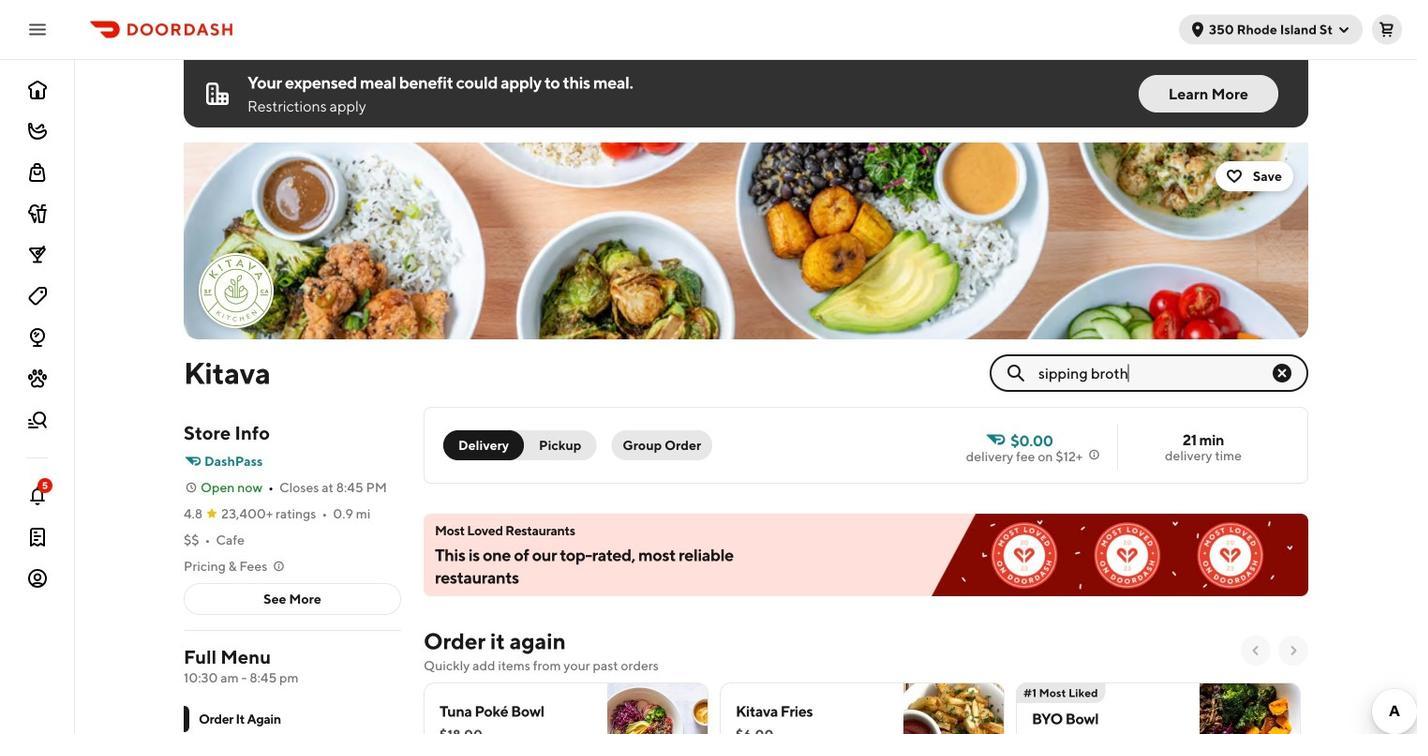 Task type: vqa. For each thing, say whether or not it's contained in the screenshot.
1
no



Task type: describe. For each thing, give the bounding box(es) containing it.
next button of carousel image
[[1287, 643, 1302, 658]]

order methods option group
[[444, 430, 597, 460]]

0 items, open order cart image
[[1380, 22, 1395, 37]]

Item Search search field
[[1039, 363, 1272, 384]]

previous button of carousel image
[[1249, 643, 1264, 658]]



Task type: locate. For each thing, give the bounding box(es) containing it.
None radio
[[444, 430, 524, 460], [513, 430, 597, 460], [444, 430, 524, 460], [513, 430, 597, 460]]

open menu image
[[26, 18, 49, 41]]

heading
[[424, 626, 566, 656]]

kitava image
[[184, 143, 1309, 339], [201, 255, 272, 326]]



